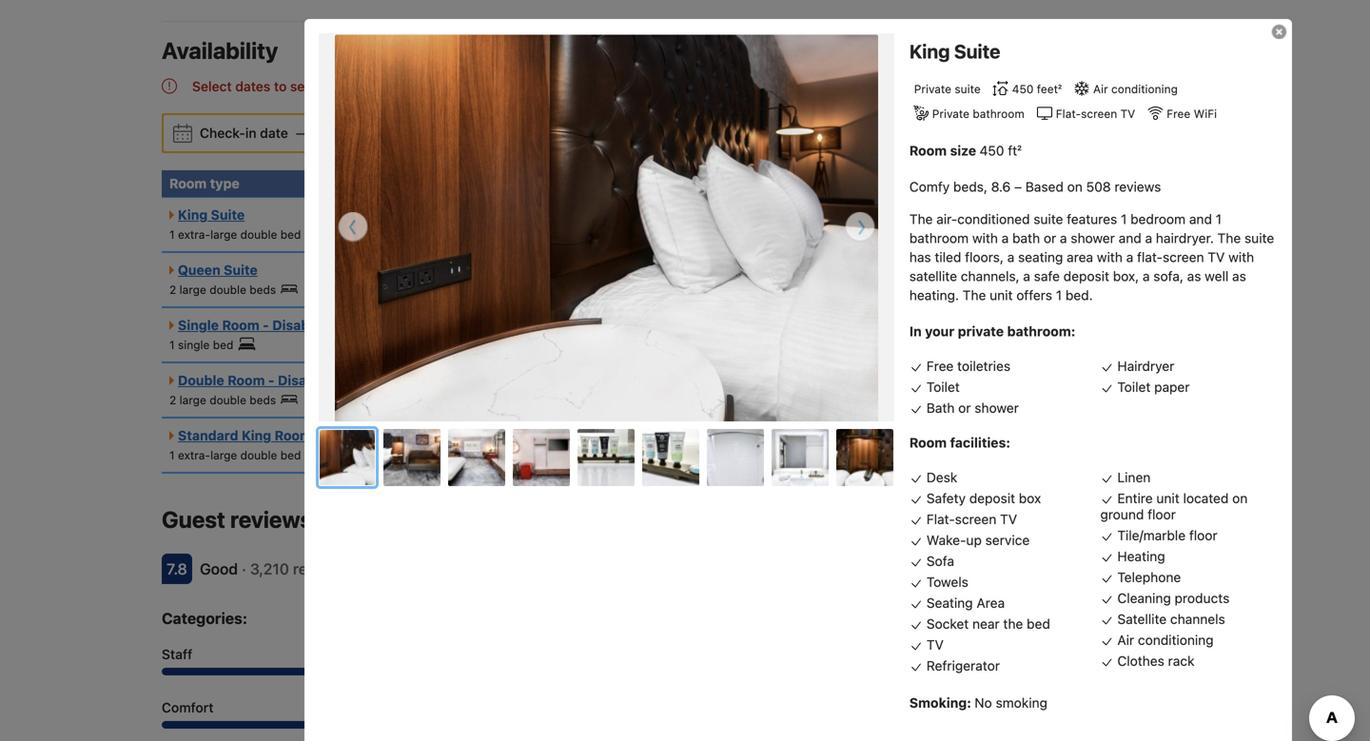 Task type: locate. For each thing, give the bounding box(es) containing it.
1 4 from the top
[[805, 269, 812, 282]]

bathroom down air-
[[910, 230, 969, 246]]

large down double
[[180, 394, 206, 407]]

access for double room - disability access
[[343, 373, 390, 388]]

- down single room - disability access link
[[268, 373, 275, 388]]

flat- down safety
[[927, 512, 955, 527]]

property's
[[343, 79, 408, 94]]

standard king room
[[178, 428, 312, 444]]

features
[[1067, 211, 1117, 227]]

shower inside the air-conditioned suite features 1 bedroom and 1 bathroom with a bath or a shower and a hairdryer. the suite has tiled floors, a seating area with a flat-screen tv with satellite channels, a safe deposit box, a sofa, as well as heating. the unit offers 1 bed.
[[1071, 230, 1115, 246]]

conditioning down satellite channels
[[1138, 633, 1214, 648]]

toilet
[[927, 379, 960, 395], [1118, 379, 1151, 395]]

0 vertical spatial screen
[[1081, 107, 1117, 121]]

2 vertical spatial suite
[[224, 262, 258, 278]]

1 vertical spatial flat-
[[927, 512, 955, 527]]

1 extra-large double bed down king suite link
[[169, 228, 301, 241]]

× 4
[[795, 269, 812, 282], [795, 379, 812, 392]]

2 2 large double beds from the top
[[169, 394, 276, 407]]

extra- down king suite link
[[178, 228, 210, 241]]

1 horizontal spatial unit
[[1157, 491, 1180, 506]]

bathroom up "ft²"
[[973, 107, 1025, 121]]

room type
[[169, 176, 240, 191]]

date right out
[[385, 125, 413, 141]]

private bathroom
[[932, 107, 1025, 121]]

-
[[263, 317, 269, 333], [268, 373, 275, 388]]

1 vertical spatial shower
[[975, 400, 1019, 416]]

reviews up 3,210
[[230, 506, 312, 533]]

date right the in
[[260, 125, 288, 141]]

0 vertical spatial 2 large double beds
[[169, 283, 276, 297]]

this
[[316, 79, 339, 94]]

1 horizontal spatial and
[[1119, 230, 1142, 246]]

1 vertical spatial × 4
[[795, 379, 812, 392]]

0 vertical spatial flat-
[[1056, 107, 1081, 121]]

0 horizontal spatial king
[[178, 207, 208, 223]]

2 for double room - disability access
[[169, 394, 176, 407]]

1 extra-large double bed for king
[[169, 449, 301, 462]]

photo of king suite #7 image
[[707, 429, 764, 486]]

tile/marble floor
[[1118, 528, 1218, 544]]

shower down features
[[1071, 230, 1115, 246]]

service
[[986, 533, 1030, 548]]

2 4 from the top
[[805, 379, 812, 392]]

deposit left the box
[[970, 491, 1015, 506]]

room right double
[[228, 373, 265, 388]]

check- right —
[[315, 125, 360, 141]]

0 vertical spatial 4
[[805, 269, 812, 282]]

1 horizontal spatial bathroom
[[973, 107, 1025, 121]]

beds down double room - disability access "link"
[[250, 394, 276, 407]]

0 horizontal spatial toilet
[[927, 379, 960, 395]]

free left the "wifi"
[[1167, 107, 1191, 121]]

0 vertical spatial -
[[263, 317, 269, 333]]

king suite up private suite
[[910, 40, 1001, 62]]

2 1 extra-large double bed from the top
[[169, 449, 301, 462]]

seating
[[927, 595, 973, 611]]

and up hairdryer.
[[1190, 211, 1212, 227]]

2 vertical spatial reviews
[[293, 560, 347, 578]]

air conditioning up free wifi
[[1094, 82, 1178, 95]]

1 vertical spatial 4 adults, 3 children element
[[780, 371, 887, 392]]

socket near the bed
[[927, 616, 1051, 632]]

guest
[[162, 506, 225, 533]]

and up flat-
[[1119, 230, 1142, 246]]

2 extra- from the top
[[178, 449, 210, 462]]

beds for room
[[250, 394, 276, 407]]

2 toilet from the left
[[1118, 379, 1151, 395]]

1 up well
[[1216, 211, 1222, 227]]

king up private suite
[[910, 40, 950, 62]]

0 vertical spatial 450
[[1012, 82, 1034, 95]]

0 vertical spatial × 4
[[795, 269, 812, 282]]

disability for single room - disability access
[[272, 317, 334, 333]]

1 vertical spatial ×
[[795, 379, 802, 392]]

cleanliness
[[875, 647, 947, 662]]

linen
[[1118, 470, 1151, 485]]

floor down located
[[1189, 528, 1218, 544]]

0 vertical spatial reviews
[[1115, 179, 1161, 195]]

reviews up bedroom
[[1115, 179, 1161, 195]]

with up floors,
[[972, 230, 998, 246]]

tv down socket at the right bottom
[[927, 637, 944, 653]]

2 2 from the top
[[169, 394, 176, 407]]

disability up double room - disability access
[[272, 317, 334, 333]]

bed
[[281, 228, 301, 241], [213, 338, 234, 352], [281, 449, 301, 462], [1027, 616, 1051, 632]]

× 4 for queen suite
[[795, 269, 812, 282]]

based
[[1026, 179, 1064, 195]]

0 vertical spatial 2 adults, 1 child element
[[780, 206, 860, 226]]

free toiletries
[[927, 358, 1011, 374]]

2 large double beds down double
[[169, 394, 276, 407]]

bathroom inside the air-conditioned suite features 1 bedroom and 1 bathroom with a bath or a shower and a hairdryer. the suite has tiled floors, a seating area with a flat-screen tv with satellite channels, a safe deposit box, a sofa, as well as heating. the unit offers 1 bed.
[[910, 230, 969, 246]]

0 vertical spatial ×
[[795, 269, 802, 282]]

4 down number
[[805, 269, 812, 282]]

1 4 adults, 3 children element from the top
[[780, 261, 887, 282]]

1 up "guest"
[[169, 449, 175, 462]]

4 adults, 3 children element
[[780, 261, 887, 282], [780, 371, 887, 392]]

staff 7.9 meter
[[162, 668, 495, 676]]

suite
[[954, 40, 1001, 62], [211, 207, 245, 223], [224, 262, 258, 278]]

suite right queen
[[224, 262, 258, 278]]

0 horizontal spatial air
[[1094, 82, 1108, 95]]

out
[[360, 125, 381, 141]]

1 2 from the top
[[169, 283, 176, 297]]

1 vertical spatial bathroom
[[910, 230, 969, 246]]

photo of king suite #3 image
[[448, 429, 505, 486]]

extra- for king
[[178, 228, 210, 241]]

double room - disability access link
[[169, 373, 390, 388]]

extra-
[[178, 228, 210, 241], [178, 449, 210, 462]]

0 vertical spatial or
[[1044, 230, 1057, 246]]

toilet down hairdryer
[[1118, 379, 1151, 395]]

channels,
[[961, 268, 1020, 284]]

1 × from the top
[[795, 269, 802, 282]]

2 horizontal spatial screen
[[1163, 249, 1204, 265]]

2 2 adults, 1 child element from the top
[[780, 426, 860, 447]]

2 adults, 1 child element
[[780, 206, 860, 226], [780, 426, 860, 447]]

air
[[1094, 82, 1108, 95], [1118, 633, 1135, 648]]

0 horizontal spatial bathroom
[[910, 230, 969, 246]]

check- down select
[[200, 125, 245, 141]]

satellite
[[910, 268, 957, 284]]

rack
[[1168, 653, 1195, 669]]

free down your
[[927, 358, 954, 374]]

1 horizontal spatial king
[[242, 428, 271, 444]]

2 horizontal spatial king
[[910, 40, 950, 62]]

2 adults, 1 child element for standard king room
[[780, 426, 860, 447]]

0 horizontal spatial screen
[[955, 512, 997, 527]]

1 vertical spatial free
[[927, 358, 954, 374]]

large
[[210, 228, 237, 241], [180, 283, 206, 297], [180, 394, 206, 407], [210, 449, 237, 462]]

0 horizontal spatial date
[[260, 125, 288, 141]]

single room - disability access
[[178, 317, 384, 333]]

1 horizontal spatial king suite
[[910, 40, 1001, 62]]

+ for king suite
[[818, 213, 825, 226]]

1 beds from the top
[[250, 283, 276, 297]]

prices
[[509, 79, 547, 94]]

× 4 up "photo of king suite #8"
[[795, 379, 812, 392]]

scored 7.8 element
[[162, 554, 192, 584]]

photo of king suite #1 image
[[335, 35, 878, 423], [320, 430, 377, 487]]

a down bath
[[1008, 249, 1015, 265]]

air up clothes
[[1118, 633, 1135, 648]]

1 horizontal spatial toilet
[[1118, 379, 1151, 395]]

0 vertical spatial extra-
[[178, 228, 210, 241]]

photo of king suite #9 image
[[837, 429, 894, 486]]

1 horizontal spatial date
[[385, 125, 413, 141]]

× for queen suite
[[795, 269, 802, 282]]

0 horizontal spatial free
[[927, 358, 954, 374]]

0 vertical spatial 1 extra-large double bed
[[169, 228, 301, 241]]

heating.
[[910, 288, 959, 303]]

0 vertical spatial 2
[[169, 283, 176, 297]]

access
[[337, 317, 384, 333], [343, 373, 390, 388]]

1 extra- from the top
[[178, 228, 210, 241]]

1 horizontal spatial check-
[[315, 125, 360, 141]]

private down private suite
[[932, 107, 970, 121]]

1 vertical spatial suite
[[211, 207, 245, 223]]

2 beds from the top
[[250, 394, 276, 407]]

double down double
[[210, 394, 246, 407]]

450
[[1012, 82, 1034, 95], [980, 143, 1005, 159]]

king suite
[[910, 40, 1001, 62], [178, 207, 245, 223]]

and left prices
[[482, 79, 505, 94]]

1 vertical spatial air
[[1118, 633, 1135, 648]]

+ up "photo of king suite #8"
[[819, 379, 826, 392]]

on
[[1067, 179, 1083, 195], [1233, 491, 1248, 506]]

1 horizontal spatial or
[[1044, 230, 1057, 246]]

1 horizontal spatial shower
[[1071, 230, 1115, 246]]

2 for queen suite
[[169, 283, 176, 297]]

search button
[[870, 115, 959, 151]]

free for free toiletries
[[927, 358, 954, 374]]

good · 3,210 reviews
[[200, 560, 347, 578]]

0 vertical spatial access
[[337, 317, 384, 333]]

0 vertical spatial disability
[[272, 317, 334, 333]]

+ for double room - disability access
[[819, 379, 826, 392]]

0 vertical spatial and
[[482, 79, 505, 94]]

beds up single room - disability access link
[[250, 283, 276, 297]]

1 vertical spatial and
[[1190, 211, 1212, 227]]

2 adults, 1 child element right photo of king suite #7
[[780, 426, 860, 447]]

0 vertical spatial beds
[[250, 283, 276, 297]]

as right well
[[1232, 268, 1247, 284]]

room size 450 ft²
[[910, 143, 1022, 159]]

0 vertical spatial king suite
[[910, 40, 1001, 62]]

2 vertical spatial the
[[963, 288, 986, 303]]

flat- down "feet²"
[[1056, 107, 1081, 121]]

with up well
[[1229, 249, 1254, 265]]

room down bath
[[910, 435, 947, 451]]

2 vertical spatial and
[[1119, 230, 1142, 246]]

1 vertical spatial suite
[[1034, 211, 1063, 227]]

double
[[240, 228, 277, 241], [210, 283, 246, 297], [210, 394, 246, 407], [240, 449, 277, 462]]

0 horizontal spatial flat-screen tv
[[927, 512, 1017, 527]]

1 single bed
[[169, 338, 234, 352]]

king down room type
[[178, 207, 208, 223]]

tv inside the air-conditioned suite features 1 bedroom and 1 bathroom with a bath or a shower and a hairdryer. the suite has tiled floors, a seating area with a flat-screen tv with satellite channels, a safe deposit box, a sofa, as well as heating. the unit offers 1 bed.
[[1208, 249, 1225, 265]]

king suite link
[[169, 207, 245, 223]]

1 horizontal spatial ​
[[1014, 435, 1014, 451]]

450 left "ft²"
[[980, 143, 1005, 159]]

flat-screen tv
[[1056, 107, 1136, 121], [927, 512, 1017, 527]]

1 extra-large double bed down standard king room link
[[169, 449, 301, 462]]

1 vertical spatial disability
[[278, 373, 339, 388]]

cleanliness 8.4 meter
[[875, 668, 1209, 676]]

0 horizontal spatial as
[[1187, 268, 1201, 284]]

paper
[[1155, 379, 1190, 395]]

floor
[[1148, 507, 1176, 523], [1189, 528, 1218, 544]]

1 vertical spatial 2
[[169, 394, 176, 407]]

the
[[910, 211, 933, 227], [1218, 230, 1241, 246], [963, 288, 986, 303]]

0 vertical spatial bathroom
[[973, 107, 1025, 121]]

large down standard
[[210, 449, 237, 462]]

free
[[1167, 107, 1191, 121], [927, 358, 954, 374]]

guest reviews element
[[162, 504, 1085, 535]]

1 2 large double beds from the top
[[169, 283, 276, 297]]

up
[[966, 533, 982, 548]]

2 horizontal spatial and
[[1190, 211, 1212, 227]]

photo of king suite #8 image
[[772, 429, 829, 486]]

availability
[[412, 79, 478, 94], [1131, 513, 1197, 529]]

0 horizontal spatial unit
[[990, 288, 1013, 303]]

1 vertical spatial king suite
[[178, 207, 245, 223]]

0 horizontal spatial availability
[[412, 79, 478, 94]]

seating area
[[927, 595, 1005, 611]]

0 vertical spatial availability
[[412, 79, 478, 94]]

screen up 508
[[1081, 107, 1117, 121]]

4 adults, 3 children element for double room - disability access
[[780, 371, 887, 392]]

a up box,
[[1126, 249, 1134, 265]]

1 1 extra-large double bed from the top
[[169, 228, 301, 241]]

to
[[274, 79, 287, 94]]

1 vertical spatial 2 adults, 1 child element
[[780, 426, 860, 447]]

- up double room - disability access "link"
[[263, 317, 269, 333]]

0 vertical spatial ​
[[1014, 435, 1014, 451]]

king right standard
[[242, 428, 271, 444]]

1 2 adults, 1 child element from the top
[[780, 206, 860, 226]]

1 vertical spatial 450
[[980, 143, 1005, 159]]

1 down king suite link
[[169, 228, 175, 241]]

extra- down standard
[[178, 449, 210, 462]]

date
[[260, 125, 288, 141], [385, 125, 413, 141]]

- for single
[[263, 317, 269, 333]]

2 horizontal spatial suite
[[1245, 230, 1275, 246]]

availability inside region
[[412, 79, 478, 94]]

availability inside button
[[1131, 513, 1197, 529]]

2 date from the left
[[385, 125, 413, 141]]

bathroom
[[973, 107, 1025, 121], [910, 230, 969, 246]]

reviews right 3,210
[[293, 560, 347, 578]]

+ for standard king room
[[818, 434, 825, 447]]

area
[[1067, 249, 1094, 265]]

2 large double beds
[[169, 283, 276, 297], [169, 394, 276, 407]]

wake-
[[927, 533, 966, 548]]

double up queen suite
[[240, 228, 277, 241]]

1 vertical spatial beds
[[250, 394, 276, 407]]

2 down 1 single bed
[[169, 394, 176, 407]]

2 large double beds down queen suite
[[169, 283, 276, 297]]

tv up well
[[1208, 249, 1225, 265]]

on left 508
[[1067, 179, 1083, 195]]

2 check- from the left
[[315, 125, 360, 141]]

0 vertical spatial private
[[914, 82, 952, 95]]

2 adults, 1 child element down number
[[780, 206, 860, 226]]

unit down 'channels,'
[[990, 288, 1013, 303]]

× for double room - disability access
[[795, 379, 802, 392]]

shower up facilities:
[[975, 400, 1019, 416]]

the down 'channels,'
[[963, 288, 986, 303]]

0 vertical spatial free
[[1167, 107, 1191, 121]]

1 × 4 from the top
[[795, 269, 812, 282]]

floor inside entire unit located on ground floor
[[1148, 507, 1176, 523]]

unit
[[990, 288, 1013, 303], [1157, 491, 1180, 506]]

select
[[192, 79, 232, 94]]

1 vertical spatial availability
[[1131, 513, 1197, 529]]

rated good element
[[200, 560, 238, 578]]

1 horizontal spatial on
[[1233, 491, 1248, 506]]

beds,
[[954, 179, 988, 195]]

channels
[[1171, 612, 1226, 627]]

1 horizontal spatial flat-
[[1056, 107, 1081, 121]]

0 horizontal spatial floor
[[1148, 507, 1176, 523]]

unit up see availability
[[1157, 491, 1180, 506]]

× 4 down number
[[795, 269, 812, 282]]

air right "feet²"
[[1094, 82, 1108, 95]]

​ right smoking:
[[975, 695, 975, 711]]

photo of king suite #5 image
[[578, 429, 635, 486]]

bath
[[927, 400, 955, 416]]

4 adults, 3 children element up photo of king suite #9
[[780, 371, 887, 392]]

2 × 4 from the top
[[795, 379, 812, 392]]

2 vertical spatial suite
[[1245, 230, 1275, 246]]

and
[[482, 79, 505, 94], [1190, 211, 1212, 227], [1119, 230, 1142, 246]]

no
[[975, 695, 992, 711]]

located
[[1183, 491, 1229, 506]]

floor up 'tile/marble floor'
[[1148, 507, 1176, 523]]

hairdryer.
[[1156, 230, 1214, 246]]

screen up up at the bottom
[[955, 512, 997, 527]]

and for prices
[[482, 79, 505, 94]]

suite for 1 extra-large double bed
[[211, 207, 245, 223]]

1 toilet from the left
[[927, 379, 960, 395]]

1 vertical spatial private
[[932, 107, 970, 121]]

1 horizontal spatial flat-screen tv
[[1056, 107, 1136, 121]]

× up "photo of king suite #8"
[[795, 379, 802, 392]]

1 vertical spatial king
[[178, 207, 208, 223]]

+ down number
[[818, 213, 825, 226]]

1 vertical spatial access
[[343, 373, 390, 388]]

1 vertical spatial 4
[[805, 379, 812, 392]]

4 adults, 3 children element left has
[[780, 261, 887, 282]]

large down king suite link
[[210, 228, 237, 241]]

and inside region
[[482, 79, 505, 94]]

private
[[958, 324, 1004, 339]]

your
[[925, 324, 955, 339]]

cleaning products
[[1118, 591, 1230, 606]]

bed down "standard king room"
[[281, 449, 301, 462]]

​ right facilities:
[[1014, 435, 1014, 451]]

screen down hairdryer.
[[1163, 249, 1204, 265]]

0 horizontal spatial and
[[482, 79, 505, 94]]

see
[[290, 79, 312, 94]]

suite right hairdryer.
[[1245, 230, 1275, 246]]

2 4 adults, 3 children element from the top
[[780, 371, 887, 392]]

suite up 'private bathroom' at the right
[[955, 82, 981, 95]]

0 vertical spatial floor
[[1148, 507, 1176, 523]]

× down number
[[795, 269, 802, 282]]

access up double room - disability access
[[337, 317, 384, 333]]

2 × from the top
[[795, 379, 802, 392]]

with up box,
[[1097, 249, 1123, 265]]

1 date from the left
[[260, 125, 288, 141]]



Task type: vqa. For each thing, say whether or not it's contained in the screenshot.
The Unit to the bottom
yes



Task type: describe. For each thing, give the bounding box(es) containing it.
in your private bathroom:
[[910, 324, 1076, 339]]

room up king suite link
[[169, 176, 207, 191]]

toilet for toilet
[[927, 379, 960, 395]]

0 vertical spatial air conditioning
[[1094, 82, 1178, 95]]

heating
[[1118, 549, 1166, 564]]

single room - disability access link
[[169, 317, 384, 333]]

feet²
[[1037, 82, 1062, 95]]

4 for queen suite
[[805, 269, 812, 282]]

private for private bathroom
[[932, 107, 970, 121]]

comfort 8.4 meter
[[162, 721, 495, 729]]

in
[[910, 324, 922, 339]]

search
[[893, 125, 936, 141]]

2 large double beds for double
[[169, 394, 276, 407]]

clothes
[[1118, 653, 1165, 669]]

0 horizontal spatial flat-
[[927, 512, 955, 527]]

room down search
[[910, 143, 947, 159]]

1 vertical spatial or
[[959, 400, 971, 416]]

unit inside entire unit located on ground floor
[[1157, 491, 1180, 506]]

1 left bed.
[[1056, 288, 1062, 303]]

1 vertical spatial deposit
[[970, 491, 1015, 506]]

–
[[1014, 179, 1022, 195]]

3,210
[[250, 560, 289, 578]]

0 horizontal spatial 450
[[980, 143, 1005, 159]]

disability for double room - disability access
[[278, 373, 339, 388]]

double down queen suite
[[210, 283, 246, 297]]

0 vertical spatial suite
[[955, 82, 981, 95]]

dates
[[235, 79, 271, 94]]

socket
[[927, 616, 969, 632]]

private suite
[[914, 82, 981, 95]]

box
[[1019, 491, 1041, 506]]

queen suite link
[[169, 262, 258, 278]]

of
[[836, 176, 849, 191]]

smoking:
[[910, 695, 972, 711]]

1 vertical spatial flat-screen tv
[[927, 512, 1017, 527]]

beds for suite
[[250, 283, 276, 297]]

hairdryer
[[1118, 358, 1175, 374]]

clothes rack
[[1118, 653, 1195, 669]]

offers
[[1017, 288, 1053, 303]]

bed up single room - disability access
[[281, 228, 301, 241]]

see availability button
[[1092, 504, 1209, 539]]

private for private suite
[[914, 82, 952, 95]]

× 4 for double room - disability access
[[795, 379, 812, 392]]

check-in date button
[[192, 116, 296, 150]]

unit inside the air-conditioned suite features 1 bedroom and 1 bathroom with a bath or a shower and a hairdryer. the suite has tiled floors, a seating area with a flat-screen tv with satellite channels, a safe deposit box, a sofa, as well as heating. the unit offers 1 bed.
[[990, 288, 1013, 303]]

queen suite
[[178, 262, 258, 278]]

safety
[[927, 491, 966, 506]]

good
[[200, 560, 238, 578]]

categories:
[[162, 610, 247, 628]]

2 large double beds for queen
[[169, 283, 276, 297]]

a left bath
[[1002, 230, 1009, 246]]

double
[[178, 373, 224, 388]]

free wifi
[[1167, 107, 1217, 121]]

on inside entire unit located on ground floor
[[1233, 491, 1248, 506]]

access for single room - disability access
[[337, 317, 384, 333]]

review categories element
[[162, 607, 247, 630]]

+ for queen suite
[[819, 268, 826, 282]]

see
[[1104, 513, 1127, 529]]

the
[[1004, 616, 1023, 632]]

tv up service
[[1000, 512, 1017, 527]]

0 vertical spatial conditioning
[[1112, 82, 1178, 95]]

0 vertical spatial flat-screen tv
[[1056, 107, 1136, 121]]

508
[[1086, 179, 1111, 195]]

guests
[[853, 176, 897, 191]]

number
[[780, 176, 833, 191]]

deposit inside the air-conditioned suite features 1 bedroom and 1 bathroom with a bath or a shower and a hairdryer. the suite has tiled floors, a seating area with a flat-screen tv with satellite channels, a safe deposit box, a sofa, as well as heating. the unit offers 1 bed.
[[1064, 268, 1110, 284]]

8.6
[[991, 179, 1011, 195]]

1 vertical spatial ​
[[975, 695, 975, 711]]

1 vertical spatial air conditioning
[[1118, 633, 1214, 648]]

photo of king suite #4 image
[[513, 429, 570, 486]]

tile/marble
[[1118, 528, 1186, 544]]

area
[[977, 595, 1005, 611]]

1 left single
[[169, 338, 175, 352]]

a left safe
[[1023, 268, 1031, 284]]

and for 1
[[1190, 211, 1212, 227]]

toilet for toilet paper
[[1118, 379, 1151, 395]]

·
[[242, 560, 246, 578]]

1 extra-large double bed for suite
[[169, 228, 301, 241]]

0 vertical spatial air
[[1094, 82, 1108, 95]]

floors,
[[965, 249, 1004, 265]]

suite for 2 large double beds
[[224, 262, 258, 278]]

ft²
[[1008, 143, 1022, 159]]

4 adults, 3 children element for queen suite
[[780, 261, 887, 282]]

near
[[973, 616, 1000, 632]]

1 vertical spatial reviews
[[230, 506, 312, 533]]

1 horizontal spatial floor
[[1189, 528, 1218, 544]]

box,
[[1113, 268, 1139, 284]]

0 horizontal spatial with
[[972, 230, 998, 246]]

1 horizontal spatial screen
[[1081, 107, 1117, 121]]

bathroom:
[[1007, 324, 1076, 339]]

safety deposit box
[[927, 491, 1041, 506]]

type
[[210, 176, 240, 191]]

photo of king suite #6 image
[[642, 429, 699, 486]]

wifi
[[1194, 107, 1217, 121]]

room down double room - disability access
[[275, 428, 312, 444]]

- for double
[[268, 373, 275, 388]]

1 horizontal spatial the
[[963, 288, 986, 303]]

0 horizontal spatial the
[[910, 211, 933, 227]]

single
[[178, 317, 219, 333]]

tiled
[[935, 249, 962, 265]]

double down "standard king room"
[[240, 449, 277, 462]]

sofa
[[927, 554, 955, 569]]

seating
[[1018, 249, 1063, 265]]

toilet paper
[[1118, 379, 1190, 395]]

free for free wifi
[[1167, 107, 1191, 121]]

single
[[178, 338, 210, 352]]

1 horizontal spatial with
[[1097, 249, 1123, 265]]

1 as from the left
[[1187, 268, 1201, 284]]

select dates to see this property's availability and prices
[[192, 79, 547, 94]]

staff
[[162, 647, 192, 662]]

photo of king suite #2 image
[[384, 429, 441, 486]]

tv left free wifi
[[1121, 107, 1136, 121]]

facilities:
[[950, 435, 1011, 451]]

guest reviews
[[162, 506, 312, 533]]

entire unit located on ground floor
[[1101, 491, 1248, 523]]

0 vertical spatial photo of king suite #1 image
[[335, 35, 878, 423]]

a up area
[[1060, 230, 1067, 246]]

0 horizontal spatial on
[[1067, 179, 1083, 195]]

2 vertical spatial king
[[242, 428, 271, 444]]

bath or shower
[[927, 400, 1019, 416]]

the air-conditioned suite features 1 bedroom and 1 bathroom with a bath or a shower and a hairdryer. the suite has tiled floors, a seating area with a flat-screen tv with satellite channels, a safe deposit box, a sofa, as well as heating. the unit offers 1 bed.
[[910, 211, 1275, 303]]

entire
[[1118, 491, 1153, 506]]

—
[[296, 125, 307, 141]]

availability
[[162, 37, 278, 64]]

bath
[[1013, 230, 1040, 246]]

1 check- from the left
[[200, 125, 245, 141]]

well
[[1205, 268, 1229, 284]]

room right single
[[222, 317, 260, 333]]

products
[[1175, 591, 1230, 606]]

1 vertical spatial conditioning
[[1138, 633, 1214, 648]]

1 vertical spatial photo of king suite #1 image
[[320, 430, 377, 487]]

2 as from the left
[[1232, 268, 1247, 284]]

bed right single
[[213, 338, 234, 352]]

4 for double room - disability access
[[805, 379, 812, 392]]

smoking
[[996, 695, 1048, 711]]

0 horizontal spatial shower
[[975, 400, 1019, 416]]

check-in date — check-out date
[[200, 125, 413, 141]]

check-out date button
[[307, 116, 420, 150]]

a up flat-
[[1145, 230, 1153, 246]]

a down flat-
[[1143, 268, 1150, 284]]

satellite
[[1118, 612, 1167, 627]]

2 horizontal spatial with
[[1229, 249, 1254, 265]]

location
[[875, 700, 929, 716]]

select dates to see this property's availability and prices region
[[162, 75, 1209, 98]]

comfort
[[162, 700, 214, 716]]

1 horizontal spatial air
[[1118, 633, 1135, 648]]

screen inside the air-conditioned suite features 1 bedroom and 1 bathroom with a bath or a shower and a hairdryer. the suite has tiled floors, a seating area with a flat-screen tv with satellite channels, a safe deposit box, a sofa, as well as heating. the unit offers 1 bed.
[[1163, 249, 1204, 265]]

1 right features
[[1121, 211, 1127, 227]]

1 vertical spatial the
[[1218, 230, 1241, 246]]

1 horizontal spatial suite
[[1034, 211, 1063, 227]]

bed.
[[1066, 288, 1093, 303]]

0 horizontal spatial king suite
[[178, 207, 245, 223]]

7.8
[[167, 560, 187, 578]]

0 vertical spatial suite
[[954, 40, 1001, 62]]

large down queen
[[180, 283, 206, 297]]

2 adults, 1 child element for king suite
[[780, 206, 860, 226]]

extra- for standard
[[178, 449, 210, 462]]

bed right the at right bottom
[[1027, 616, 1051, 632]]

or inside the air-conditioned suite features 1 bedroom and 1 bathroom with a bath or a shower and a hairdryer. the suite has tiled floors, a seating area with a flat-screen tv with satellite channels, a safe deposit box, a sofa, as well as heating. the unit offers 1 bed.
[[1044, 230, 1057, 246]]

air-
[[937, 211, 958, 227]]

standard
[[178, 428, 238, 444]]

comfy
[[910, 179, 950, 195]]

cleaning
[[1118, 591, 1171, 606]]

conditioned
[[958, 211, 1030, 227]]



